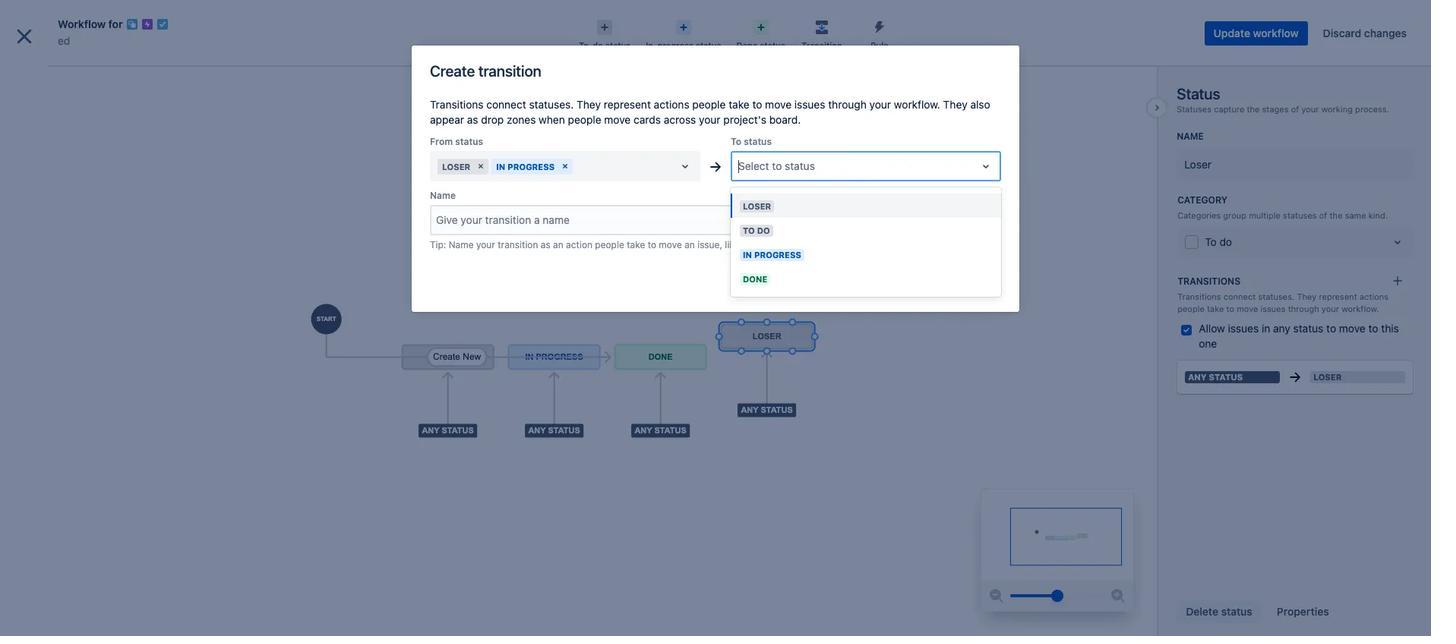 Task type: locate. For each thing, give the bounding box(es) containing it.
an left action
[[553, 239, 564, 251]]

1 horizontal spatial represent
[[1320, 292, 1358, 302]]

progress down do
[[755, 250, 802, 260]]

workflow. inside transitions connect statuses. they represent actions people take to move issues through your workflow.
[[1342, 304, 1380, 314]]

name down statuses
[[1177, 130, 1205, 142]]

as left drop
[[467, 113, 478, 126]]

2 horizontal spatial to
[[1205, 236, 1217, 249]]

represent up cards
[[604, 98, 651, 111]]

1 horizontal spatial through
[[1289, 304, 1320, 314]]

1 vertical spatial of
[[1320, 210, 1328, 220]]

transitions up 'allow'
[[1178, 292, 1222, 302]]

statuses. up any
[[1259, 292, 1295, 302]]

open image up create transition image
[[1389, 234, 1408, 252]]

0 horizontal spatial progress
[[508, 161, 555, 171]]

issues left in
[[1229, 322, 1259, 335]]

2 vertical spatial transitions
[[1178, 292, 1222, 302]]

done
[[737, 40, 758, 50], [743, 274, 768, 284]]

transitions connect statuses. they represent actions people take to move issues through your workflow.
[[1178, 292, 1389, 314]]

in
[[496, 161, 506, 171], [743, 250, 752, 260]]

0 horizontal spatial in
[[496, 161, 506, 171]]

0 vertical spatial done
[[737, 40, 758, 50]]

to left do
[[743, 226, 755, 236]]

group
[[1224, 210, 1247, 220]]

to-
[[579, 40, 593, 50]]

2 horizontal spatial open image
[[1389, 234, 1408, 252]]

to-do status button
[[572, 15, 639, 52]]

0 vertical spatial represent
[[604, 98, 651, 111]]

0 horizontal spatial create
[[430, 62, 475, 80]]

actions
[[654, 98, 690, 111], [1360, 292, 1389, 302]]

workflow. left "also"
[[894, 98, 941, 111]]

1 horizontal spatial in progress
[[743, 250, 802, 260]]

1 vertical spatial create
[[430, 62, 475, 80]]

0 horizontal spatial through
[[829, 98, 867, 111]]

workflow. for transitions connect statuses. they represent actions people take to move issues through your workflow. they also appear as drop zones when people move cards across your project's board.
[[894, 98, 941, 111]]

they for transitions connect statuses. they represent actions people take to move issues through your workflow.
[[1298, 292, 1317, 302]]

the
[[1247, 104, 1260, 114], [1330, 210, 1343, 220]]

0 horizontal spatial represent
[[604, 98, 651, 111]]

from
[[430, 136, 453, 147]]

issues
[[795, 98, 826, 111], [1261, 304, 1286, 314], [1229, 322, 1259, 335]]

create for create transition
[[430, 62, 475, 80]]

connect inside transitions connect statuses. they represent actions people take to move issues through your workflow. they also appear as drop zones when people move cards across your project's board.
[[487, 98, 526, 111]]

0 horizontal spatial an
[[553, 239, 564, 251]]

kind.
[[1369, 210, 1389, 220]]

the left same
[[1330, 210, 1343, 220]]

to inside create transition dialog
[[731, 136, 742, 147]]

properties button
[[1268, 600, 1339, 625]]

0 vertical spatial in progress
[[496, 161, 555, 171]]

issues up the board.
[[795, 98, 826, 111]]

to
[[731, 136, 742, 147], [743, 226, 755, 236], [1205, 236, 1217, 249]]

do for to
[[1220, 236, 1233, 249]]

name up the tip:
[[430, 190, 456, 201]]

connect up drop
[[487, 98, 526, 111]]

status up statuses
[[1177, 85, 1221, 103]]

action
[[566, 239, 593, 251]]

status statuses capture the stages of your working process.
[[1177, 85, 1390, 114]]

represent inside transitions connect statuses. they represent actions people take to move issues through your workflow. they also appear as drop zones when people move cards across your project's board.
[[604, 98, 651, 111]]

move inside transitions connect statuses. they represent actions people take to move issues through your workflow.
[[1237, 304, 1259, 314]]

1 horizontal spatial connect
[[1224, 292, 1256, 302]]

actions inside transitions connect statuses. they represent actions people take to move issues through your workflow.
[[1360, 292, 1389, 302]]

ed
[[58, 34, 70, 47], [46, 66, 58, 79]]

0 horizontal spatial actions
[[654, 98, 690, 111]]

1 horizontal spatial create
[[614, 14, 648, 27]]

2 vertical spatial take
[[1208, 304, 1225, 314]]

like
[[725, 239, 740, 251]]

to inside transitions connect statuses. they represent actions people take to move issues through your workflow. they also appear as drop zones when people move cards across your project's board.
[[753, 98, 763, 111]]

0 vertical spatial in
[[496, 161, 506, 171]]

progress
[[508, 161, 555, 171], [755, 250, 802, 260]]

they up allow issues in any status to move to this one
[[1298, 292, 1317, 302]]

to for to status
[[731, 136, 742, 147]]

1 an from the left
[[553, 239, 564, 251]]

1 clear image from the left
[[475, 160, 487, 173]]

appear
[[430, 113, 464, 126]]

2 horizontal spatial issues
[[1261, 304, 1286, 314]]

0 vertical spatial name
[[1177, 130, 1205, 142]]

0 vertical spatial workflow.
[[894, 98, 941, 111]]

issues inside transitions connect statuses. they represent actions people take to move issues through your workflow.
[[1261, 304, 1286, 314]]

progress down 'zones'
[[508, 161, 555, 171]]

0 horizontal spatial do
[[593, 40, 603, 50]]

clear image
[[475, 160, 487, 173], [559, 160, 572, 173]]

1 vertical spatial do
[[1220, 236, 1233, 249]]

through inside transitions connect statuses. they represent actions people take to move issues through your workflow. they also appear as drop zones when people move cards across your project's board.
[[829, 98, 867, 111]]

your
[[870, 98, 892, 111], [1302, 104, 1320, 114], [699, 113, 721, 126], [476, 239, 495, 251], [1322, 304, 1340, 314]]

as
[[467, 113, 478, 126], [541, 239, 551, 251]]

to
[[753, 98, 763, 111], [772, 160, 782, 173], [648, 239, 657, 251], [1227, 304, 1235, 314], [1327, 322, 1337, 335], [1369, 322, 1379, 335]]

status right delete
[[1222, 606, 1253, 619]]

as left action
[[541, 239, 551, 251]]

0 horizontal spatial statuses.
[[529, 98, 574, 111]]

0 horizontal spatial workflow.
[[894, 98, 941, 111]]

1 vertical spatial issues
[[1261, 304, 1286, 314]]

1 horizontal spatial clear image
[[559, 160, 572, 173]]

status right 'any'
[[1210, 372, 1243, 382]]

your inside status statuses capture the stages of your working process.
[[1302, 104, 1320, 114]]

0 vertical spatial issues
[[795, 98, 826, 111]]

through
[[829, 98, 867, 111], [1289, 304, 1320, 314]]

status inside popup button
[[696, 40, 722, 50]]

create inside dialog
[[430, 62, 475, 80]]

0 vertical spatial do
[[593, 40, 603, 50]]

create banner
[[0, 0, 1432, 43]]

through inside transitions connect statuses. they represent actions people take to move issues through your workflow.
[[1289, 304, 1320, 314]]

through for transitions connect statuses. they represent actions people take to move issues through your workflow.
[[1289, 304, 1320, 314]]

represent for transitions connect statuses. they represent actions people take to move issues through your workflow. they also appear as drop zones when people move cards across your project's board.
[[604, 98, 651, 111]]

they left "also"
[[944, 98, 968, 111]]

clear image for loser
[[475, 160, 487, 173]]

connect up 'allow'
[[1224, 292, 1256, 302]]

0 vertical spatial take
[[729, 98, 750, 111]]

workflow. up allow issues in any status to move to this one
[[1342, 304, 1380, 314]]

of
[[1292, 104, 1300, 114], [1320, 210, 1328, 220]]

done for done
[[743, 274, 768, 284]]

of right 'stages'
[[1292, 104, 1300, 114]]

take right action
[[627, 239, 645, 251]]

create inside button
[[614, 14, 648, 27]]

close workflow editor image
[[12, 24, 36, 49]]

ed down workflow
[[58, 34, 70, 47]]

take
[[729, 98, 750, 111], [627, 239, 645, 251], [1208, 304, 1225, 314]]

to down categories
[[1205, 236, 1217, 249]]

ed down 'ed' link
[[46, 66, 58, 79]]

update workflow
[[1214, 27, 1299, 40]]

1 vertical spatial name
[[430, 190, 456, 201]]

0 horizontal spatial clear image
[[475, 160, 487, 173]]

progress inside create transition dialog
[[508, 161, 555, 171]]

0 horizontal spatial connect
[[487, 98, 526, 111]]

0 vertical spatial create
[[614, 14, 648, 27]]

1 vertical spatial actions
[[1360, 292, 1389, 302]]

1 horizontal spatial workflow.
[[1342, 304, 1380, 314]]

connect inside transitions connect statuses. they represent actions people take to move issues through your workflow.
[[1224, 292, 1256, 302]]

open image down across
[[676, 157, 695, 176]]

connect
[[487, 98, 526, 111], [1224, 292, 1256, 302]]

workflow. inside transitions connect statuses. they represent actions people take to move issues through your workflow. they also appear as drop zones when people move cards across your project's board.
[[894, 98, 941, 111]]

in progress inside create transition dialog
[[496, 161, 555, 171]]

clear image down "when"
[[559, 160, 572, 173]]

in right like
[[743, 250, 752, 260]]

people
[[693, 98, 726, 111], [568, 113, 602, 126], [595, 239, 625, 251], [1178, 304, 1205, 314]]

0 vertical spatial transitions
[[430, 98, 484, 111]]

0 vertical spatial as
[[467, 113, 478, 126]]

an left issue,
[[685, 239, 695, 251]]

represent up allow issues in any status to move to this one
[[1320, 292, 1358, 302]]

represent inside transitions connect statuses. they represent actions people take to move issues through your workflow.
[[1320, 292, 1358, 302]]

2 horizontal spatial take
[[1208, 304, 1225, 314]]

1 vertical spatial in
[[743, 250, 752, 260]]

board.
[[770, 113, 801, 126]]

actions inside transitions connect statuses. they represent actions people take to move issues through your workflow. they also appear as drop zones when people move cards across your project's board.
[[654, 98, 690, 111]]

0 horizontal spatial issues
[[795, 98, 826, 111]]

1 vertical spatial done
[[743, 274, 768, 284]]

clear image down from status in the top of the page
[[475, 160, 487, 173]]

status
[[1177, 85, 1221, 103], [1210, 372, 1243, 382]]

take up 'allow'
[[1208, 304, 1225, 314]]

0 horizontal spatial to
[[731, 136, 742, 147]]

0 horizontal spatial of
[[1292, 104, 1300, 114]]

done down "start
[[743, 274, 768, 284]]

0 vertical spatial of
[[1292, 104, 1300, 114]]

1 horizontal spatial take
[[729, 98, 750, 111]]

take up project's
[[729, 98, 750, 111]]

status right any
[[1294, 322, 1324, 335]]

1 horizontal spatial an
[[685, 239, 695, 251]]

2 clear image from the left
[[559, 160, 572, 173]]

issues up in
[[1261, 304, 1286, 314]]

people inside transitions connect statuses. they represent actions people take to move issues through your workflow.
[[1178, 304, 1205, 314]]

1 horizontal spatial statuses.
[[1259, 292, 1295, 302]]

0 vertical spatial ed
[[58, 34, 70, 47]]

1 vertical spatial as
[[541, 239, 551, 251]]

create up the in-
[[614, 14, 648, 27]]

1 vertical spatial statuses.
[[1259, 292, 1295, 302]]

transition
[[802, 40, 842, 50]]

categories
[[1178, 210, 1221, 220]]

for
[[108, 17, 123, 30]]

transitions inside transitions connect statuses. they represent actions people take to move issues through your workflow. they also appear as drop zones when people move cards across your project's board.
[[430, 98, 484, 111]]

to down project's
[[731, 136, 742, 147]]

tip: name your transition as an action people take to move an issue, like "start work" or "merge".
[[430, 239, 846, 251]]

transitions inside transitions connect statuses. they represent actions people take to move issues through your workflow.
[[1178, 292, 1222, 302]]

0 vertical spatial status
[[1177, 85, 1221, 103]]

do for to-
[[593, 40, 603, 50]]

transition up 'zones'
[[479, 62, 542, 80]]

of inside category categories group multiple statuses of the same kind.
[[1320, 210, 1328, 220]]

issue,
[[698, 239, 723, 251]]

0 vertical spatial transition
[[479, 62, 542, 80]]

they down 'to-'
[[577, 98, 601, 111]]

zoom out image
[[988, 587, 1006, 606]]

your left working
[[1302, 104, 1320, 114]]

0 vertical spatial actions
[[654, 98, 690, 111]]

1 vertical spatial status
[[1210, 372, 1243, 382]]

of right statuses
[[1320, 210, 1328, 220]]

move
[[765, 98, 792, 111], [604, 113, 631, 126], [659, 239, 682, 251], [1237, 304, 1259, 314], [1340, 322, 1366, 335]]

actions up this
[[1360, 292, 1389, 302]]

represent
[[604, 98, 651, 111], [1320, 292, 1358, 302]]

to status
[[731, 136, 772, 147]]

issues for transitions connect statuses. they represent actions people take to move issues through your workflow.
[[1261, 304, 1286, 314]]

properties
[[1277, 606, 1330, 619]]

do inside to-do status popup button
[[593, 40, 603, 50]]

done right in-progress status
[[737, 40, 758, 50]]

your up allow issues in any status to move to this one
[[1322, 304, 1340, 314]]

your right the tip:
[[476, 239, 495, 251]]

0 horizontal spatial as
[[467, 113, 478, 126]]

people right action
[[595, 239, 625, 251]]

loser down from status in the top of the page
[[442, 161, 471, 171]]

create button
[[605, 9, 657, 33]]

of inside status statuses capture the stages of your working process.
[[1292, 104, 1300, 114]]

1 horizontal spatial do
[[1220, 236, 1233, 249]]

create up appear at the top left of page
[[430, 62, 475, 80]]

1 horizontal spatial of
[[1320, 210, 1328, 220]]

transitions down to do
[[1178, 276, 1241, 288]]

name
[[1177, 130, 1205, 142], [430, 190, 456, 201], [449, 239, 474, 251]]

1 vertical spatial the
[[1330, 210, 1343, 220]]

done inside popup button
[[737, 40, 758, 50]]

status down create button
[[606, 40, 631, 50]]

transitions
[[430, 98, 484, 111], [1178, 276, 1241, 288], [1178, 292, 1222, 302]]

status right from
[[455, 136, 484, 147]]

0 horizontal spatial in progress
[[496, 161, 555, 171]]

do
[[593, 40, 603, 50], [1220, 236, 1233, 249]]

to-do status
[[579, 40, 631, 50]]

name right the tip:
[[449, 239, 474, 251]]

in progress
[[496, 161, 555, 171], [743, 250, 802, 260]]

1 vertical spatial represent
[[1320, 292, 1358, 302]]

in progress down do
[[743, 250, 802, 260]]

jira software image
[[40, 12, 142, 30], [40, 12, 142, 30]]

status up select
[[744, 136, 772, 147]]

1 horizontal spatial the
[[1330, 210, 1343, 220]]

through down 'transition'
[[829, 98, 867, 111]]

issues inside transitions connect statuses. they represent actions people take to move issues through your workflow. they also appear as drop zones when people move cards across your project's board.
[[795, 98, 826, 111]]

discard
[[1324, 27, 1362, 40]]

process.
[[1356, 104, 1390, 114]]

1 horizontal spatial they
[[944, 98, 968, 111]]

in-progress status button
[[639, 15, 729, 52]]

status inside button
[[1222, 606, 1253, 619]]

in progress down 'zones'
[[496, 161, 555, 171]]

0 horizontal spatial the
[[1247, 104, 1260, 114]]

create
[[614, 14, 648, 27], [430, 62, 475, 80]]

1 horizontal spatial to
[[743, 226, 755, 236]]

loser
[[1185, 158, 1212, 171], [442, 161, 471, 171], [743, 201, 772, 211], [1314, 372, 1342, 382]]

they
[[577, 98, 601, 111], [944, 98, 968, 111], [1298, 292, 1317, 302]]

statuses. inside transitions connect statuses. they represent actions people take to move issues through your workflow.
[[1259, 292, 1295, 302]]

Search field
[[1143, 9, 1295, 33]]

people up 'allow'
[[1178, 304, 1205, 314]]

take inside transitions connect statuses. they represent actions people take to move issues through your workflow. they also appear as drop zones when people move cards across your project's board.
[[729, 98, 750, 111]]

1 horizontal spatial issues
[[1229, 322, 1259, 335]]

to inside "status" dialog
[[1205, 236, 1217, 249]]

allow issues in any status to move to this one
[[1199, 322, 1400, 350]]

work"
[[769, 239, 794, 251]]

transitions up appear at the top left of page
[[430, 98, 484, 111]]

an
[[553, 239, 564, 251], [685, 239, 695, 251]]

they inside transitions connect statuses. they represent actions people take to move issues through your workflow.
[[1298, 292, 1317, 302]]

group
[[6, 278, 176, 360], [6, 278, 176, 319], [6, 319, 176, 360]]

take inside transitions connect statuses. they represent actions people take to move issues through your workflow.
[[1208, 304, 1225, 314]]

0 vertical spatial the
[[1247, 104, 1260, 114]]

1 vertical spatial workflow.
[[1342, 304, 1380, 314]]

through up allow issues in any status to move to this one
[[1289, 304, 1320, 314]]

open image
[[676, 157, 695, 176], [977, 157, 996, 176], [1389, 234, 1408, 252]]

1 vertical spatial through
[[1289, 304, 1320, 314]]

ed inside "status" dialog
[[58, 34, 70, 47]]

this
[[1382, 322, 1400, 335]]

primary element
[[9, 0, 1143, 42]]

status
[[606, 40, 631, 50], [696, 40, 722, 50], [760, 40, 786, 50], [455, 136, 484, 147], [744, 136, 772, 147], [785, 160, 815, 173], [1294, 322, 1324, 335], [1222, 606, 1253, 619]]

the inside status statuses capture the stages of your working process.
[[1247, 104, 1260, 114]]

1 horizontal spatial actions
[[1360, 292, 1389, 302]]

2 vertical spatial issues
[[1229, 322, 1259, 335]]

statuses. inside transitions connect statuses. they represent actions people take to move issues through your workflow. they also appear as drop zones when people move cards across your project's board.
[[529, 98, 574, 111]]

0 vertical spatial through
[[829, 98, 867, 111]]

0 vertical spatial statuses.
[[529, 98, 574, 111]]

statuses. up "when"
[[529, 98, 574, 111]]

status right progress
[[696, 40, 722, 50]]

0 vertical spatial progress
[[508, 161, 555, 171]]

To status text field
[[739, 159, 742, 174]]

transitions for transitions connect statuses. they represent actions people take to move issues through your workflow. they also appear as drop zones when people move cards across your project's board.
[[430, 98, 484, 111]]

actions up across
[[654, 98, 690, 111]]

in down drop
[[496, 161, 506, 171]]

statuses.
[[529, 98, 574, 111], [1259, 292, 1295, 302]]

the left 'stages'
[[1247, 104, 1260, 114]]

1 vertical spatial progress
[[755, 250, 802, 260]]

transition left action
[[498, 239, 538, 251]]

workflow.
[[894, 98, 941, 111], [1342, 304, 1380, 314]]

1 vertical spatial connect
[[1224, 292, 1256, 302]]

open image down "also"
[[977, 157, 996, 176]]

tip:
[[430, 239, 446, 251]]

0 vertical spatial connect
[[487, 98, 526, 111]]

in inside create transition dialog
[[496, 161, 506, 171]]

0 horizontal spatial take
[[627, 239, 645, 251]]

transition
[[479, 62, 542, 80], [498, 239, 538, 251]]

2 horizontal spatial they
[[1298, 292, 1317, 302]]

represent for transitions connect statuses. they represent actions people take to move issues through your workflow.
[[1320, 292, 1358, 302]]

0 horizontal spatial they
[[577, 98, 601, 111]]



Task type: describe. For each thing, give the bounding box(es) containing it.
project's
[[724, 113, 767, 126]]

your right across
[[699, 113, 721, 126]]

in-
[[646, 40, 658, 50]]

select
[[739, 160, 770, 173]]

one
[[1199, 337, 1218, 350]]

ed link
[[58, 32, 70, 50]]

workflow
[[58, 17, 106, 30]]

transition button
[[793, 15, 851, 52]]

0 horizontal spatial open image
[[676, 157, 695, 176]]

1 vertical spatial in progress
[[743, 250, 802, 260]]

status dialog
[[0, 0, 1432, 637]]

same
[[1346, 210, 1367, 220]]

working
[[1322, 104, 1353, 114]]

statuses. for transitions connect statuses. they represent actions people take to move issues through your workflow.
[[1259, 292, 1295, 302]]

when
[[539, 113, 565, 126]]

any
[[1189, 372, 1207, 382]]

loser up to do
[[743, 201, 772, 211]]

"start
[[742, 239, 767, 251]]

your down rule at the right
[[870, 98, 892, 111]]

of for category
[[1320, 210, 1328, 220]]

delete status
[[1186, 606, 1253, 619]]

discard changes button
[[1315, 21, 1417, 46]]

also
[[971, 98, 991, 111]]

progress
[[658, 40, 694, 50]]

of for status
[[1292, 104, 1300, 114]]

create transition
[[430, 62, 542, 80]]

update
[[1214, 27, 1251, 40]]

changes
[[1365, 27, 1407, 40]]

status inside allow issues in any status to move to this one
[[1294, 322, 1324, 335]]

zoom in image
[[1110, 587, 1128, 606]]

loser down allow issues in any status to move to this one
[[1314, 372, 1342, 382]]

clear image for in progress
[[559, 160, 572, 173]]

to do
[[743, 226, 770, 236]]

to inside transitions connect statuses. they represent actions people take to move issues through your workflow.
[[1227, 304, 1235, 314]]

loser up category
[[1185, 158, 1212, 171]]

to do
[[1205, 236, 1233, 249]]

1 vertical spatial take
[[627, 239, 645, 251]]

"merge".
[[808, 239, 846, 251]]

do
[[757, 226, 770, 236]]

across
[[664, 113, 696, 126]]

to for to do
[[1205, 236, 1217, 249]]

1 horizontal spatial in
[[743, 250, 752, 260]]

through for transitions connect statuses. they represent actions people take to move issues through your workflow. they also appear as drop zones when people move cards across your project's board.
[[829, 98, 867, 111]]

2 vertical spatial name
[[449, 239, 474, 251]]

your inside transitions connect statuses. they represent actions people take to move issues through your workflow.
[[1322, 304, 1340, 314]]

statuses
[[1177, 104, 1212, 114]]

transitions connect statuses. they represent actions people take to move issues through your workflow. they also appear as drop zones when people move cards across your project's board.
[[430, 98, 991, 126]]

name inside "status" dialog
[[1177, 130, 1205, 142]]

done status button
[[729, 15, 793, 52]]

1 horizontal spatial progress
[[755, 250, 802, 260]]

select to status
[[739, 160, 815, 173]]

people up across
[[693, 98, 726, 111]]

workflow. for transitions connect statuses. they represent actions people take to move issues through your workflow.
[[1342, 304, 1380, 314]]

status inside status statuses capture the stages of your working process.
[[1177, 85, 1221, 103]]

1 horizontal spatial open image
[[977, 157, 996, 176]]

you're in the workflow viewfinder, use the arrow keys to move it element
[[982, 490, 1134, 581]]

the inside category categories group multiple statuses of the same kind.
[[1330, 210, 1343, 220]]

move inside allow issues in any status to move to this one
[[1340, 322, 1366, 335]]

rule
[[871, 40, 889, 50]]

update workflow button
[[1205, 21, 1308, 46]]

people right "when"
[[568, 113, 602, 126]]

workflow
[[1254, 27, 1299, 40]]

allow
[[1199, 322, 1226, 335]]

1 horizontal spatial as
[[541, 239, 551, 251]]

rule button
[[851, 15, 909, 52]]

statuses
[[1284, 210, 1317, 220]]

zones
[[507, 113, 536, 126]]

stages
[[1263, 104, 1289, 114]]

1 vertical spatial transition
[[498, 239, 538, 251]]

or
[[797, 239, 806, 251]]

create transition image
[[1392, 275, 1405, 288]]

status left 'transition'
[[760, 40, 786, 50]]

2 an from the left
[[685, 239, 695, 251]]

drop
[[481, 113, 504, 126]]

actions for transitions connect statuses. they represent actions people take to move issues through your workflow.
[[1360, 292, 1389, 302]]

issues for transitions connect statuses. they represent actions people take to move issues through your workflow. they also appear as drop zones when people move cards across your project's board.
[[795, 98, 826, 111]]

done for done status
[[737, 40, 758, 50]]

they for transitions connect statuses. they represent actions people take to move issues through your workflow. they also appear as drop zones when people move cards across your project's board.
[[577, 98, 601, 111]]

1 vertical spatial ed
[[46, 66, 58, 79]]

Name field
[[432, 207, 1000, 234]]

status right select
[[785, 160, 815, 173]]

category categories group multiple statuses of the same kind.
[[1178, 194, 1389, 220]]

category
[[1178, 194, 1228, 206]]

create for create
[[614, 14, 648, 27]]

workflow for
[[58, 17, 123, 30]]

loser inside create transition dialog
[[442, 161, 471, 171]]

connect for transitions connect statuses. they represent actions people take to move issues through your workflow. they also appear as drop zones when people move cards across your project's board.
[[487, 98, 526, 111]]

any
[[1274, 322, 1291, 335]]

take for transitions connect statuses. they represent actions people take to move issues through your workflow.
[[1208, 304, 1225, 314]]

as inside transitions connect statuses. they represent actions people take to move issues through your workflow. they also appear as drop zones when people move cards across your project's board.
[[467, 113, 478, 126]]

1 vertical spatial transitions
[[1178, 276, 1241, 288]]

capture
[[1215, 104, 1245, 114]]

issues inside allow issues in any status to move to this one
[[1229, 322, 1259, 335]]

transitions for transitions connect statuses. they represent actions people take to move issues through your workflow.
[[1178, 292, 1222, 302]]

done status
[[737, 40, 786, 50]]

create transition dialog
[[412, 46, 1020, 312]]

connect for transitions connect statuses. they represent actions people take to move issues through your workflow.
[[1224, 292, 1256, 302]]

in-progress status
[[646, 40, 722, 50]]

discard changes
[[1324, 27, 1407, 40]]

multiple
[[1250, 210, 1281, 220]]

statuses. for transitions connect statuses. they represent actions people take to move issues through your workflow. they also appear as drop zones when people move cards across your project's board.
[[529, 98, 574, 111]]

delete
[[1186, 606, 1219, 619]]

cards
[[634, 113, 661, 126]]

from status
[[430, 136, 484, 147]]

actions for transitions connect statuses. they represent actions people take to move issues through your workflow. they also appear as drop zones when people move cards across your project's board.
[[654, 98, 690, 111]]

take for transitions connect statuses. they represent actions people take to move issues through your workflow. they also appear as drop zones when people move cards across your project's board.
[[729, 98, 750, 111]]

in
[[1262, 322, 1271, 335]]

to for to do
[[743, 226, 755, 236]]

any status
[[1189, 372, 1243, 382]]

delete status button
[[1177, 600, 1262, 625]]

Zoom level range field
[[1011, 581, 1105, 612]]



Task type: vqa. For each thing, say whether or not it's contained in the screenshot.
you're on a premium trial
no



